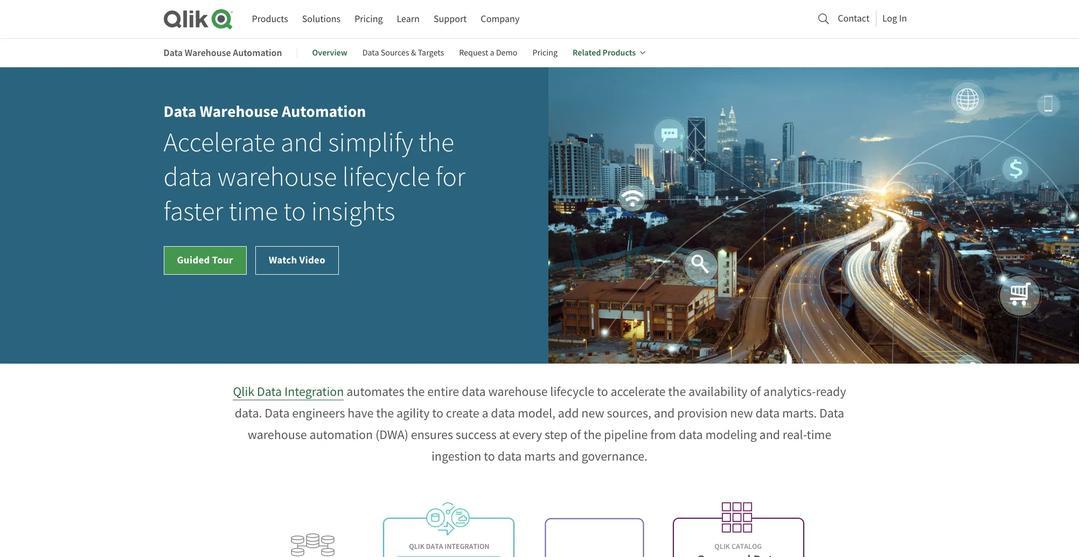 Task type: locate. For each thing, give the bounding box(es) containing it.
warehouse
[[218, 161, 337, 194], [488, 384, 548, 400], [248, 427, 307, 443]]

0 vertical spatial time
[[229, 195, 278, 229]]

for
[[436, 161, 465, 194]]

of right step
[[570, 427, 581, 443]]

products link
[[252, 9, 288, 29]]

1 horizontal spatial pricing
[[533, 47, 558, 58]]

marts
[[524, 448, 556, 465]]

warehouse for data warehouse automation accelerate and simplify the data warehouse lifecycle for faster time to insights
[[200, 101, 279, 122]]

to up watch video
[[284, 195, 306, 229]]

a inside menu bar
[[490, 47, 494, 58]]

guided
[[177, 253, 210, 267]]

pricing for pricing link to the bottom
[[533, 47, 558, 58]]

data up create
[[462, 384, 486, 400]]

data down qlik data integration link
[[265, 405, 290, 421]]

data left sources
[[362, 47, 379, 58]]

governance.
[[582, 448, 648, 465]]

data
[[164, 161, 212, 194], [462, 384, 486, 400], [491, 405, 515, 421], [756, 405, 780, 421], [679, 427, 703, 443], [498, 448, 522, 465]]

data
[[164, 46, 183, 59], [362, 47, 379, 58], [164, 101, 196, 122], [257, 384, 282, 400], [265, 405, 290, 421], [820, 405, 845, 421]]

the up agility
[[407, 384, 425, 400]]

0 horizontal spatial a
[[482, 405, 489, 421]]

0 vertical spatial products
[[252, 13, 288, 25]]

step
[[545, 427, 568, 443]]

1 horizontal spatial a
[[490, 47, 494, 58]]

products left solutions
[[252, 13, 288, 25]]

the up (dwa)
[[376, 405, 394, 421]]

company
[[481, 13, 520, 25]]

overview link
[[312, 40, 347, 66]]

0 vertical spatial of
[[750, 384, 761, 400]]

real-
[[783, 427, 807, 443]]

integration
[[284, 384, 344, 400]]

pricing link left learn
[[355, 9, 383, 29]]

1 vertical spatial lifecycle
[[550, 384, 594, 400]]

watch
[[269, 253, 297, 267]]

tour
[[212, 253, 233, 267]]

1 vertical spatial a
[[482, 405, 489, 421]]

0 vertical spatial warehouse
[[218, 161, 337, 194]]

pricing
[[355, 13, 383, 25], [533, 47, 558, 58]]

a left demo
[[490, 47, 494, 58]]

data down at
[[498, 448, 522, 465]]

0 vertical spatial pricing
[[355, 13, 383, 25]]

data sources & targets
[[362, 47, 444, 58]]

lifecycle up 'add'
[[550, 384, 594, 400]]

automation for data warehouse automation accelerate and simplify the data warehouse lifecycle for faster time to insights
[[282, 101, 366, 122]]

accelerate
[[611, 384, 666, 400]]

log in link
[[883, 10, 907, 27]]

data up at
[[491, 405, 515, 421]]

of left analytics-
[[750, 384, 761, 400]]

products inside data warehouse automation menu bar
[[603, 47, 636, 58]]

and
[[281, 126, 323, 160], [654, 405, 675, 421], [760, 427, 780, 443], [558, 448, 579, 465]]

1 vertical spatial products
[[603, 47, 636, 58]]

warehouse down go to the home page. image
[[185, 46, 231, 59]]

marts.
[[782, 405, 817, 421]]

automation
[[310, 427, 373, 443]]

company link
[[481, 9, 520, 29]]

automates
[[347, 384, 404, 400]]

lifecycle
[[342, 161, 430, 194], [550, 384, 594, 400]]

support
[[434, 13, 467, 25]]

a
[[490, 47, 494, 58], [482, 405, 489, 421]]

time
[[229, 195, 278, 229], [807, 427, 832, 443]]

1 horizontal spatial of
[[750, 384, 761, 400]]

0 horizontal spatial lifecycle
[[342, 161, 430, 194]]

1 new from the left
[[582, 405, 604, 421]]

of
[[750, 384, 761, 400], [570, 427, 581, 443]]

automation inside menu bar
[[233, 46, 282, 59]]

0 horizontal spatial new
[[582, 405, 604, 421]]

automation
[[233, 46, 282, 59], [282, 101, 366, 122]]

warehouse up the accelerate
[[200, 101, 279, 122]]

0 horizontal spatial products
[[252, 13, 288, 25]]

qlik main element
[[252, 9, 916, 29]]

1 horizontal spatial time
[[807, 427, 832, 443]]

to
[[284, 195, 306, 229], [597, 384, 608, 400], [432, 405, 443, 421], [484, 448, 495, 465]]

2 new from the left
[[730, 405, 753, 421]]

1 vertical spatial time
[[807, 427, 832, 443]]

pricing for pricing link to the top
[[355, 13, 383, 25]]

sources
[[381, 47, 409, 58]]

data up 'faster'
[[164, 161, 212, 194]]

0 horizontal spatial pricing
[[355, 13, 383, 25]]

simplify
[[328, 126, 413, 160]]

1 vertical spatial automation
[[282, 101, 366, 122]]

insights
[[311, 195, 395, 229]]

request a demo link
[[459, 40, 518, 66]]

0 vertical spatial lifecycle
[[342, 161, 430, 194]]

1 vertical spatial warehouse
[[488, 384, 548, 400]]

overview
[[312, 47, 347, 58]]

new right 'add'
[[582, 405, 604, 421]]

1 vertical spatial warehouse
[[200, 101, 279, 122]]

new
[[582, 405, 604, 421], [730, 405, 753, 421]]

to down 'entire'
[[432, 405, 443, 421]]

products right 'related'
[[603, 47, 636, 58]]

the up 'for'
[[419, 126, 454, 160]]

warehouse
[[185, 46, 231, 59], [200, 101, 279, 122]]

1 horizontal spatial pricing link
[[533, 40, 558, 66]]

contact link
[[838, 10, 870, 27]]

qlik
[[233, 384, 254, 400]]

pricing left learn
[[355, 13, 383, 25]]

1 horizontal spatial products
[[603, 47, 636, 58]]

lifecycle down simplify
[[342, 161, 430, 194]]

provision
[[677, 405, 728, 421]]

data down analytics-
[[756, 405, 780, 421]]

availability
[[689, 384, 748, 400]]

a right create
[[482, 405, 489, 421]]

pricing inside data warehouse automation menu bar
[[533, 47, 558, 58]]

demo
[[496, 47, 518, 58]]

data down ready
[[820, 405, 845, 421]]

data up the accelerate
[[164, 101, 196, 122]]

0 horizontal spatial of
[[570, 427, 581, 443]]

warehouse inside data warehouse automation accelerate and simplify the data warehouse lifecycle for faster time to insights
[[200, 101, 279, 122]]

products
[[252, 13, 288, 25], [603, 47, 636, 58]]

1 vertical spatial pricing
[[533, 47, 558, 58]]

faster
[[164, 195, 223, 229]]

warehouse for data warehouse automation
[[185, 46, 231, 59]]

0 vertical spatial a
[[490, 47, 494, 58]]

pricing link right demo
[[533, 40, 558, 66]]

pricing right demo
[[533, 47, 558, 58]]

to down success
[[484, 448, 495, 465]]

learn
[[397, 13, 420, 25]]

pricing link
[[355, 9, 383, 29], [533, 40, 558, 66]]

automation inside data warehouse automation accelerate and simplify the data warehouse lifecycle for faster time to insights
[[282, 101, 366, 122]]

1 vertical spatial pricing link
[[533, 40, 558, 66]]

data inside data warehouse automation accelerate and simplify the data warehouse lifecycle for faster time to insights
[[164, 101, 196, 122]]

data.
[[235, 405, 262, 421]]

warehouse inside menu bar
[[185, 46, 231, 59]]

0 horizontal spatial pricing link
[[355, 9, 383, 29]]

0 vertical spatial warehouse
[[185, 46, 231, 59]]

data sources & targets link
[[362, 40, 444, 66]]

&
[[411, 47, 416, 58]]

watch video
[[269, 253, 325, 267]]

qlik data integration link
[[233, 384, 344, 400]]

the
[[419, 126, 454, 160], [407, 384, 425, 400], [668, 384, 686, 400], [376, 405, 394, 421], [584, 427, 601, 443]]

menu bar containing products
[[252, 9, 520, 29]]

pricing inside menu bar
[[355, 13, 383, 25]]

sources,
[[607, 405, 652, 421]]

time inside automates the entire data warehouse lifecycle to accelerate the availability of analytics-ready data. data engineers have the agility to create a data model, add new sources, and provision new data marts. data warehouse automation (dwa) ensures success at every step of the pipeline from data modeling and real-time ingestion to data marts and governance.
[[807, 427, 832, 443]]

1 horizontal spatial lifecycle
[[550, 384, 594, 400]]

lifecycle inside data warehouse automation accelerate and simplify the data warehouse lifecycle for faster time to insights
[[342, 161, 430, 194]]

1 horizontal spatial new
[[730, 405, 753, 421]]

new up modeling
[[730, 405, 753, 421]]

0 vertical spatial automation
[[233, 46, 282, 59]]

guided tour
[[177, 253, 233, 267]]

0 horizontal spatial time
[[229, 195, 278, 229]]

menu bar
[[252, 9, 520, 29]]



Task type: vqa. For each thing, say whether or not it's contained in the screenshot.
the leftmost of
yes



Task type: describe. For each thing, give the bounding box(es) containing it.
request
[[459, 47, 488, 58]]

entire
[[427, 384, 459, 400]]

ready
[[816, 384, 846, 400]]

ensures
[[411, 427, 453, 443]]

log
[[883, 12, 897, 25]]

1 vertical spatial of
[[570, 427, 581, 443]]

products inside menu bar
[[252, 13, 288, 25]]

engineers
[[292, 405, 345, 421]]

data warehouse automation image
[[263, 497, 816, 557]]

2 vertical spatial warehouse
[[248, 427, 307, 443]]

pipeline
[[604, 427, 648, 443]]

every
[[513, 427, 542, 443]]

time inside data warehouse automation accelerate and simplify the data warehouse lifecycle for faster time to insights
[[229, 195, 278, 229]]

menu bar inside qlik main element
[[252, 9, 520, 29]]

solutions link
[[302, 9, 341, 29]]

go to the home page. image
[[164, 9, 233, 30]]

data warehouse automation menu bar
[[164, 40, 661, 66]]

the up provision
[[668, 384, 686, 400]]

modeling
[[706, 427, 757, 443]]

at
[[499, 427, 510, 443]]

create
[[446, 405, 479, 421]]

automation for data warehouse automation
[[233, 46, 282, 59]]

data right qlik
[[257, 384, 282, 400]]

0 vertical spatial pricing link
[[355, 9, 383, 29]]

related products
[[573, 47, 636, 58]]

data down provision
[[679, 427, 703, 443]]

data inside data warehouse automation accelerate and simplify the data warehouse lifecycle for faster time to insights
[[164, 161, 212, 194]]

video
[[299, 253, 325, 267]]

request a demo
[[459, 47, 518, 58]]

to inside data warehouse automation accelerate and simplify the data warehouse lifecycle for faster time to insights
[[284, 195, 306, 229]]

a inside automates the entire data warehouse lifecycle to accelerate the availability of analytics-ready data. data engineers have the agility to create a data model, add new sources, and provision new data marts. data warehouse automation (dwa) ensures success at every step of the pipeline from data modeling and real-time ingestion to data marts and governance.
[[482, 405, 489, 421]]

model,
[[518, 405, 556, 421]]

(dwa)
[[376, 427, 408, 443]]

related products link
[[573, 40, 646, 66]]

the inside data warehouse automation accelerate and simplify the data warehouse lifecycle for faster time to insights
[[419, 126, 454, 160]]

warehouse inside data warehouse automation accelerate and simplify the data warehouse lifecycle for faster time to insights
[[218, 161, 337, 194]]

contact
[[838, 12, 870, 25]]

related
[[573, 47, 601, 58]]

data warehouse automation accelerate and simplify the data warehouse lifecycle for faster time to insights
[[164, 101, 465, 229]]

in
[[899, 12, 907, 25]]

agility
[[397, 405, 430, 421]]

add
[[558, 405, 579, 421]]

ingestion
[[432, 448, 481, 465]]

learn link
[[397, 9, 420, 29]]

guided tour link
[[164, 246, 247, 275]]

and inside data warehouse automation accelerate and simplify the data warehouse lifecycle for faster time to insights
[[281, 126, 323, 160]]

analytics-
[[764, 384, 816, 400]]

watch video link
[[255, 246, 339, 275]]

lifecycle inside automates the entire data warehouse lifecycle to accelerate the availability of analytics-ready data. data engineers have the agility to create a data model, add new sources, and provision new data marts. data warehouse automation (dwa) ensures success at every step of the pipeline from data modeling and real-time ingestion to data marts and governance.
[[550, 384, 594, 400]]

from
[[651, 427, 676, 443]]

automates the entire data warehouse lifecycle to accelerate the availability of analytics-ready data. data engineers have the agility to create a data model, add new sources, and provision new data marts. data warehouse automation (dwa) ensures success at every step of the pipeline from data modeling and real-time ingestion to data marts and governance.
[[235, 384, 846, 465]]

support link
[[434, 9, 467, 29]]

to up sources,
[[597, 384, 608, 400]]

success
[[456, 427, 497, 443]]

data warehouse automation
[[164, 46, 282, 59]]

data down go to the home page. image
[[164, 46, 183, 59]]

qlik data integration
[[233, 384, 344, 400]]

have
[[348, 405, 374, 421]]

log in
[[883, 12, 907, 25]]

targets
[[418, 47, 444, 58]]

the up governance.
[[584, 427, 601, 443]]

accelerate
[[164, 126, 275, 160]]

solutions
[[302, 13, 341, 25]]



